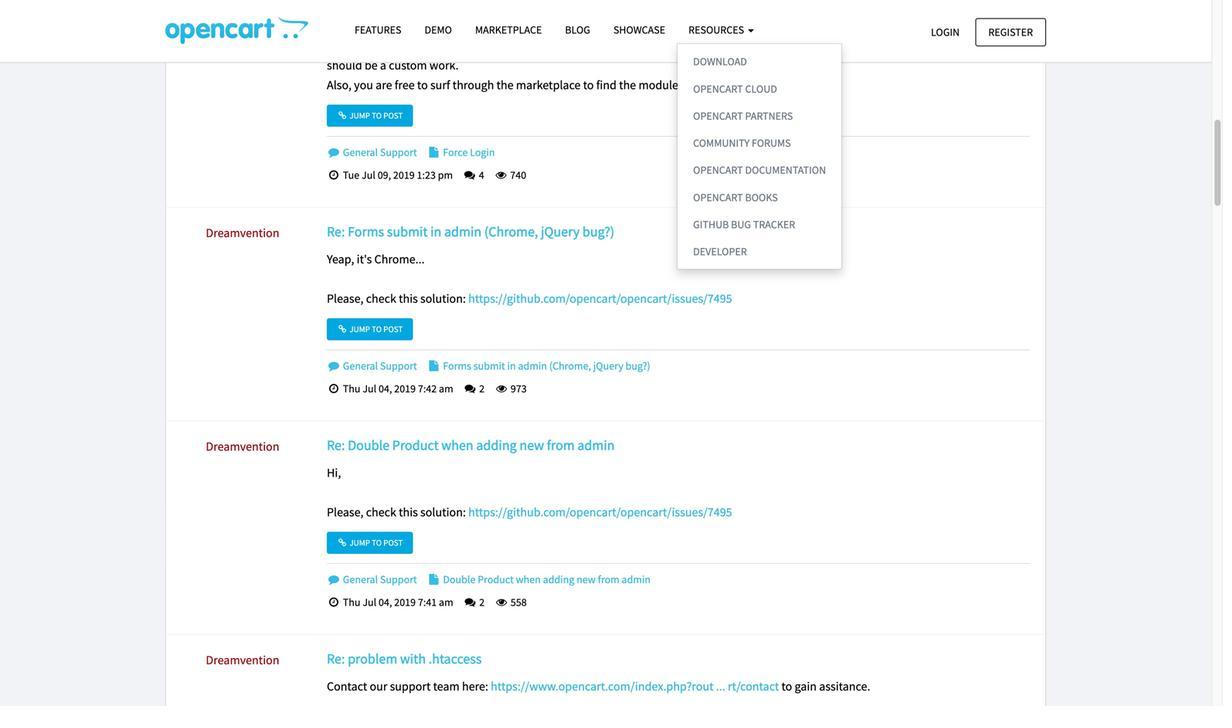Task type: describe. For each thing, give the bounding box(es) containing it.
0 vertical spatial jquery
[[541, 223, 580, 240]]

opencart books
[[694, 190, 778, 204]]

yeap,
[[327, 252, 354, 267]]

in up 973
[[508, 359, 516, 373]]

chain image for forms
[[337, 325, 348, 334]]

0 vertical spatial adding
[[476, 437, 517, 454]]

blog link
[[554, 16, 602, 43]]

https://github.com/opencart/opencart/issues/7495 link for re: double product when adding new from admin
[[469, 505, 733, 520]]

contact
[[327, 679, 367, 694]]

0 horizontal spatial submit
[[387, 223, 428, 240]]

1 vertical spatial jquery
[[594, 359, 624, 373]]

https://github.com/opencart/opencart/issues/7495 for re: double product when adding new from admin
[[469, 505, 733, 520]]

jump to post link for force
[[327, 105, 413, 127]]

showcase link
[[602, 16, 677, 43]]

check for double
[[366, 505, 396, 520]]

jump for force
[[350, 110, 370, 121]]

bug
[[731, 218, 751, 231]]

0 vertical spatial product
[[393, 437, 439, 454]]

it's
[[357, 252, 372, 267]]

demo link
[[413, 16, 464, 43]]

marketplace link
[[464, 16, 554, 43]]

through
[[453, 77, 494, 93]]

versions
[[373, 38, 416, 53]]

thu jul 04, 2019 7:41 am
[[341, 596, 454, 610]]

marketplace
[[475, 23, 542, 37]]

7:41
[[418, 596, 437, 610]]

find
[[597, 77, 617, 93]]

to left gain
[[782, 679, 793, 694]]

replies image for submit
[[463, 383, 477, 394]]

download link
[[678, 48, 842, 75]]

clock o image for re: force login
[[327, 170, 341, 181]]

1 horizontal spatial bug?)
[[626, 359, 651, 373]]

4
[[477, 168, 484, 182]]

0 vertical spatial a
[[459, 38, 465, 53]]

am for when
[[439, 596, 454, 610]]

yeap, it's chrome...
[[327, 252, 425, 267]]

7:42
[[418, 382, 437, 396]]

0 vertical spatial new
[[520, 437, 544, 454]]

further
[[947, 38, 983, 53]]

1 the from the left
[[497, 77, 514, 93]]

2 for adding
[[477, 596, 485, 610]]

2 horizontal spatial you
[[837, 38, 856, 53]]

.htaccess
[[429, 650, 482, 668]]

tue jul 09, 2019 1:23 pm
[[341, 168, 453, 182]]

to left find
[[583, 77, 594, 93]]

re: for re: problem with .htaccess
[[327, 650, 345, 668]]

post for login
[[384, 110, 403, 121]]

general for when
[[343, 573, 378, 587]]

04, for double
[[379, 596, 392, 610]]

1:23
[[417, 168, 436, 182]]

opencart partners link
[[678, 102, 842, 129]]

post for submit
[[384, 324, 403, 335]]

0 horizontal spatial a
[[380, 58, 387, 73]]

dreamvention for re: force login
[[206, 11, 280, 27]]

1 horizontal spatial submit
[[474, 359, 505, 373]]

file image for login
[[427, 147, 441, 158]]

jump for double
[[350, 538, 370, 549]]

customers.
[[769, 38, 825, 53]]

double product when adding new from admin
[[441, 573, 651, 587]]

please, for double
[[327, 505, 364, 520]]

1 vertical spatial new
[[577, 573, 596, 587]]

hide
[[900, 38, 923, 53]]

re: force login link
[[327, 9, 415, 27]]

comment image for re: forms submit in admin (chrome, jquery bug?)
[[327, 361, 341, 372]]

visible
[[641, 38, 674, 53]]

solution: for when
[[421, 505, 466, 520]]

0 horizontal spatial force
[[348, 9, 380, 27]]

740
[[508, 168, 527, 182]]

replies image
[[463, 597, 477, 608]]

558
[[509, 596, 527, 610]]

github bug tracker link
[[678, 211, 842, 238]]

should
[[327, 58, 362, 73]]

opencart cloud link
[[678, 75, 842, 102]]

opencart documentation
[[694, 163, 827, 177]]

views image
[[495, 597, 509, 608]]

comment image for re: force login
[[327, 147, 341, 158]]

pm
[[438, 168, 453, 182]]

0 horizontal spatial login
[[383, 9, 415, 27]]

dreamvention link for re: forms submit in admin (chrome, jquery bug?)
[[206, 225, 280, 241]]

module
[[639, 77, 679, 93]]

github
[[694, 218, 729, 231]]

info
[[985, 38, 1005, 53]]

double product when adding new from admin link
[[427, 573, 651, 587]]

0 vertical spatial forms
[[348, 223, 384, 240]]

here:
[[462, 679, 489, 694]]

need.
[[703, 77, 732, 93]]

team
[[433, 679, 460, 694]]

0 horizontal spatial from
[[547, 437, 575, 454]]

our
[[370, 679, 388, 694]]

assitance.
[[820, 679, 871, 694]]

community forums
[[694, 136, 791, 150]]

tue
[[343, 168, 360, 182]]

re: for re: forms submit in admin (chrome, jquery bug?)
[[327, 223, 345, 240]]

https://www.opencart.com/index.php?rout
[[491, 679, 714, 694]]

login link
[[918, 18, 973, 46]]

blog
[[565, 23, 591, 37]]

re: double product when adding new from admin link
[[327, 437, 615, 454]]

1 horizontal spatial product
[[478, 573, 514, 587]]

1 support from the top
[[380, 146, 417, 159]]

github bug tracker
[[694, 218, 796, 231]]

https://github.com/opencart/opencart/issues/7495 link for re: forms submit in admin (chrome, jquery bug?)
[[469, 291, 733, 307]]

re: force login
[[327, 9, 415, 27]]

developer link
[[678, 238, 842, 265]]

dreamvention for re: double product when adding new from admin
[[206, 439, 280, 454]]

documentation
[[746, 163, 827, 177]]

jump to post for forms
[[348, 324, 403, 335]]

download
[[694, 55, 747, 69]]

only
[[677, 38, 699, 53]]

support for when
[[380, 573, 417, 587]]

custom
[[389, 58, 427, 73]]

please, for forms
[[327, 291, 364, 307]]

opencart cloud
[[694, 82, 778, 96]]

clock o image
[[327, 597, 341, 608]]

community forums link
[[678, 129, 842, 157]]

features
[[355, 23, 402, 37]]

1 vertical spatial (chrome,
[[550, 359, 591, 373]]

1 general support from the top
[[341, 146, 417, 159]]

re: problem with .htaccess link
[[327, 650, 482, 668]]

general for in
[[343, 359, 378, 373]]

to down the are
[[372, 110, 382, 121]]

jump to post for double
[[348, 538, 403, 549]]

opencart books link
[[678, 184, 842, 211]]

1 horizontal spatial login
[[470, 146, 495, 159]]

force login link
[[427, 146, 495, 159]]

work.
[[430, 58, 459, 73]]

want
[[859, 38, 885, 53]]

is
[[448, 38, 457, 53]]

chain image for force
[[337, 111, 348, 120]]

are
[[376, 77, 392, 93]]

developer
[[694, 245, 747, 259]]

rt/contact
[[728, 679, 779, 694]]

replies image for login
[[463, 170, 477, 181]]

jump to post for force
[[348, 110, 403, 121]]

support
[[390, 679, 431, 694]]

if
[[828, 38, 835, 53]]

there
[[418, 38, 446, 53]]

demo
[[425, 23, 452, 37]]

function
[[468, 38, 511, 53]]

thu for forms
[[343, 382, 361, 396]]

jul for when
[[363, 596, 377, 610]]

to down the blog
[[569, 38, 579, 53]]

this for submit
[[399, 291, 418, 307]]

thu jul 04, 2019 7:42 am
[[341, 382, 454, 396]]



Task type: vqa. For each thing, say whether or not it's contained in the screenshot.
Please, for Forms
yes



Task type: locate. For each thing, give the bounding box(es) containing it.
to left surf
[[417, 77, 428, 93]]

1 dreamvention from the top
[[206, 11, 280, 27]]

jump to post link up comment image
[[327, 532, 413, 554]]

1 vertical spatial forms
[[443, 359, 472, 373]]

a right is
[[459, 38, 465, 53]]

1 vertical spatial please, check this solution: https://github.com/opencart/opencart/issues/7495
[[327, 505, 733, 520]]

3 general support link from the top
[[327, 573, 417, 587]]

1 please, from the top
[[327, 291, 364, 307]]

tracker
[[754, 218, 796, 231]]

general support
[[341, 146, 417, 159], [341, 359, 417, 373], [341, 573, 417, 587]]

1 vertical spatial product
[[478, 573, 514, 587]]

4 re: from the top
[[327, 650, 345, 668]]

1 vertical spatial views image
[[495, 383, 509, 394]]

jul for in
[[363, 382, 377, 396]]

product up views icon
[[478, 573, 514, 587]]

0 vertical spatial comment image
[[327, 147, 341, 158]]

am right "7:42"
[[439, 382, 454, 396]]

opencart up community
[[694, 109, 743, 123]]

in right logged
[[756, 38, 766, 53]]

with
[[400, 650, 426, 668]]

1 horizontal spatial a
[[459, 38, 465, 53]]

general support link up 09,
[[327, 146, 417, 159]]

1 vertical spatial jump to post link
[[327, 319, 413, 341]]

dreamvention
[[206, 11, 280, 27], [206, 225, 280, 241], [206, 439, 280, 454], [206, 653, 280, 668]]

views image for login
[[494, 170, 508, 181]]

0 vertical spatial am
[[439, 382, 454, 396]]

opencart documentation link
[[678, 157, 842, 184]]

file image up "7:42"
[[427, 361, 441, 372]]

general support up thu jul 04, 2019 7:41 am
[[341, 573, 417, 587]]

0 horizontal spatial forms
[[348, 223, 384, 240]]

books
[[746, 190, 778, 204]]

to right chain image
[[372, 538, 382, 549]]

a right the be
[[380, 58, 387, 73]]

1 vertical spatial comment image
[[327, 361, 341, 372]]

opencart for opencart partners
[[694, 109, 743, 123]]

0 vertical spatial file image
[[427, 147, 441, 158]]

2 thu from the top
[[343, 596, 361, 610]]

opencart inside opencart documentation link
[[694, 163, 743, 177]]

2 vertical spatial 2019
[[394, 596, 416, 610]]

showcase
[[614, 23, 666, 37]]

2 chain image from the top
[[337, 325, 348, 334]]

dreamvention link
[[206, 11, 280, 27], [206, 225, 280, 241], [206, 439, 280, 454], [206, 653, 280, 668]]

0 horizontal spatial when
[[442, 437, 474, 454]]

opencart for opencart books
[[694, 190, 743, 204]]

1 general support link from the top
[[327, 146, 417, 159]]

2 please, from the top
[[327, 505, 364, 520]]

1 vertical spatial bug?)
[[626, 359, 651, 373]]

1 vertical spatial general support link
[[327, 359, 417, 373]]

1 vertical spatial general support
[[341, 359, 417, 373]]

double up replies image at the left
[[443, 573, 476, 587]]

3 jump to post from the top
[[348, 538, 403, 549]]

solution: for in
[[421, 291, 466, 307]]

comment image up tue jul 09, 2019 1:23 pm
[[327, 147, 341, 158]]

2 file image from the top
[[427, 361, 441, 372]]

opencart partners
[[694, 109, 793, 123]]

opencart for opencart documentation
[[694, 163, 743, 177]]

3 re: from the top
[[327, 437, 345, 454]]

1 vertical spatial please,
[[327, 505, 364, 520]]

general up tue
[[343, 146, 378, 159]]

0 vertical spatial general
[[343, 146, 378, 159]]

0 vertical spatial check
[[366, 291, 396, 307]]

2 general support from the top
[[341, 359, 417, 373]]

1 vertical spatial https://github.com/opencart/opencart/issues/7495 link
[[469, 505, 733, 520]]

partners
[[746, 109, 793, 123]]

re: for re: double product when adding new from admin
[[327, 437, 345, 454]]

to
[[569, 38, 579, 53], [887, 38, 898, 53], [417, 77, 428, 93], [583, 77, 594, 93], [372, 110, 382, 121], [372, 324, 382, 335], [372, 538, 382, 549], [782, 679, 793, 694]]

replies image
[[463, 170, 477, 181], [463, 383, 477, 394]]

1 vertical spatial general
[[343, 359, 378, 373]]

in down marketplace in the top left of the page
[[513, 38, 523, 53]]

jump for forms
[[350, 324, 370, 335]]

replies image down the force login
[[463, 170, 477, 181]]

0 horizontal spatial new
[[520, 437, 544, 454]]

1 vertical spatial check
[[366, 505, 396, 520]]

1 vertical spatial when
[[516, 573, 541, 587]]

re: up the contact
[[327, 650, 345, 668]]

jump right chain image
[[350, 538, 370, 549]]

please, up chain image
[[327, 505, 364, 520]]

2 vertical spatial post
[[384, 538, 403, 549]]

0 vertical spatial jump to post
[[348, 110, 403, 121]]

1 jump to post from the top
[[348, 110, 403, 121]]

2 general support link from the top
[[327, 359, 417, 373]]

you left need.
[[681, 77, 700, 93]]

price
[[613, 38, 639, 53]]

post
[[384, 110, 403, 121], [384, 324, 403, 335], [384, 538, 403, 549]]

on most versions there is a function in settings to make price visible only for logged in customers. if you want to hide any further info it should be a custom work. also, you are free to surf through the marketplace to find the module you need.
[[327, 38, 1015, 93]]

1 vertical spatial 2
[[477, 596, 485, 610]]

re: up hi,
[[327, 437, 345, 454]]

cloud
[[746, 82, 778, 96]]

comment image up 'thu jul 04, 2019 7:42 am'
[[327, 361, 341, 372]]

1 horizontal spatial from
[[598, 573, 620, 587]]

jul right clock o image at left bottom
[[363, 596, 377, 610]]

1 re: from the top
[[327, 9, 345, 27]]

1 vertical spatial from
[[598, 573, 620, 587]]

from
[[547, 437, 575, 454], [598, 573, 620, 587]]

general support link up 'thu jul 04, 2019 7:42 am'
[[327, 359, 417, 373]]

0 vertical spatial please, check this solution: https://github.com/opencart/opencart/issues/7495
[[327, 291, 733, 307]]

you left the are
[[354, 77, 373, 93]]

2 clock o image from the top
[[327, 383, 341, 394]]

login up 4
[[470, 146, 495, 159]]

2 2 from the top
[[477, 596, 485, 610]]

dreamvention link for re: force login
[[206, 11, 280, 27]]

1 horizontal spatial you
[[681, 77, 700, 93]]

please, check this solution: https://github.com/opencart/opencart/issues/7495 up forms submit in admin (chrome, jquery bug?) link
[[327, 291, 733, 307]]

the right find
[[619, 77, 636, 93]]

https://github.com/opencart/opencart/issues/7495 for re: forms submit in admin (chrome, jquery bug?)
[[469, 291, 733, 307]]

0 vertical spatial https://github.com/opencart/opencart/issues/7495 link
[[469, 291, 733, 307]]

resources
[[689, 23, 747, 37]]

1 jump to post link from the top
[[327, 105, 413, 127]]

am for in
[[439, 382, 454, 396]]

1 opencart from the top
[[694, 82, 743, 96]]

login up versions
[[383, 9, 415, 27]]

0 vertical spatial post
[[384, 110, 403, 121]]

check for forms
[[366, 291, 396, 307]]

1 vertical spatial jul
[[363, 382, 377, 396]]

resources link
[[677, 16, 766, 43]]

2 dreamvention from the top
[[206, 225, 280, 241]]

re: forms submit in admin (chrome, jquery bug?) link
[[327, 223, 615, 240]]

1 vertical spatial 04,
[[379, 596, 392, 610]]

jump to post up 'thu jul 04, 2019 7:42 am'
[[348, 324, 403, 335]]

please, check this solution: https://github.com/opencart/opencart/issues/7495
[[327, 291, 733, 307], [327, 505, 733, 520]]

2 support from the top
[[380, 359, 417, 373]]

community
[[694, 136, 750, 150]]

0 vertical spatial this
[[399, 291, 418, 307]]

1 horizontal spatial force
[[443, 146, 468, 159]]

views image
[[494, 170, 508, 181], [495, 383, 509, 394]]

0 vertical spatial replies image
[[463, 170, 477, 181]]

forms submit in admin (chrome, jquery bug?)
[[441, 359, 651, 373]]

2 vertical spatial jul
[[363, 596, 377, 610]]

2 general from the top
[[343, 359, 378, 373]]

file image
[[427, 575, 441, 585]]

this
[[399, 291, 418, 307], [399, 505, 418, 520]]

opencart inside opencart books link
[[694, 190, 743, 204]]

solution:
[[421, 291, 466, 307], [421, 505, 466, 520]]

am right the 7:41
[[439, 596, 454, 610]]

forums
[[752, 136, 791, 150]]

2 re: from the top
[[327, 223, 345, 240]]

2 comment image from the top
[[327, 361, 341, 372]]

2 dreamvention link from the top
[[206, 225, 280, 241]]

0 vertical spatial force
[[348, 9, 380, 27]]

views image right 4
[[494, 170, 508, 181]]

general support link up thu jul 04, 2019 7:41 am
[[327, 573, 417, 587]]

thu left "7:42"
[[343, 382, 361, 396]]

for
[[702, 38, 716, 53]]

jump to post up thu jul 04, 2019 7:41 am
[[348, 538, 403, 549]]

problem
[[348, 650, 398, 668]]

clock o image for re: forms submit in admin (chrome, jquery bug?)
[[327, 383, 341, 394]]

0 vertical spatial jump
[[350, 110, 370, 121]]

2 this from the top
[[399, 505, 418, 520]]

1 this from the top
[[399, 291, 418, 307]]

general support link for in
[[327, 359, 417, 373]]

2 https://github.com/opencart/opencart/issues/7495 link from the top
[[469, 505, 733, 520]]

0 vertical spatial please,
[[327, 291, 364, 307]]

dreamvention link for re: double product when adding new from admin
[[206, 439, 280, 454]]

chain image down also,
[[337, 111, 348, 120]]

0 vertical spatial general support
[[341, 146, 417, 159]]

1 chain image from the top
[[337, 111, 348, 120]]

login right the hide
[[932, 25, 960, 39]]

0 horizontal spatial (chrome,
[[485, 223, 538, 240]]

0 horizontal spatial double
[[348, 437, 390, 454]]

3 general from the top
[[343, 573, 378, 587]]

1 vertical spatial post
[[384, 324, 403, 335]]

general support up 'thu jul 04, 2019 7:42 am'
[[341, 359, 417, 373]]

chain image
[[337, 111, 348, 120], [337, 325, 348, 334]]

3 jump from the top
[[350, 538, 370, 549]]

1 vertical spatial force
[[443, 146, 468, 159]]

jump to post link down the are
[[327, 105, 413, 127]]

2 jump to post link from the top
[[327, 319, 413, 341]]

jump to post link for double
[[327, 532, 413, 554]]

chain image
[[337, 539, 348, 547]]

1 vertical spatial https://github.com/opencart/opencart/issues/7495
[[469, 505, 733, 520]]

opencart inside opencart cloud 'link'
[[694, 82, 743, 96]]

any
[[926, 38, 945, 53]]

04, for forms
[[379, 382, 392, 396]]

post up 'thu jul 04, 2019 7:42 am'
[[384, 324, 403, 335]]

0 horizontal spatial jquery
[[541, 223, 580, 240]]

re: for re: force login
[[327, 9, 345, 27]]

register
[[989, 25, 1034, 39]]

3 dreamvention from the top
[[206, 439, 280, 454]]

comment image
[[327, 575, 341, 585]]

jul left "7:42"
[[363, 382, 377, 396]]

please, check this solution: https://github.com/opencart/opencart/issues/7495 for new
[[327, 505, 733, 520]]

1 vertical spatial clock o image
[[327, 383, 341, 394]]

1 comment image from the top
[[327, 147, 341, 158]]

solution: up file icon
[[421, 505, 466, 520]]

chrome...
[[375, 252, 425, 267]]

make
[[582, 38, 610, 53]]

0 horizontal spatial bug?)
[[583, 223, 615, 240]]

double
[[348, 437, 390, 454], [443, 573, 476, 587]]

0 vertical spatial (chrome,
[[485, 223, 538, 240]]

1 vertical spatial jump to post
[[348, 324, 403, 335]]

this for product
[[399, 505, 418, 520]]

2 vertical spatial jump to post link
[[327, 532, 413, 554]]

jump
[[350, 110, 370, 121], [350, 324, 370, 335], [350, 538, 370, 549]]

opencart
[[694, 82, 743, 96], [694, 109, 743, 123], [694, 163, 743, 177], [694, 190, 743, 204]]

4 dreamvention link from the top
[[206, 653, 280, 668]]

2 solution: from the top
[[421, 505, 466, 520]]

forms up the it's at the left of the page
[[348, 223, 384, 240]]

0 vertical spatial 2019
[[393, 168, 415, 182]]

1 vertical spatial replies image
[[463, 383, 477, 394]]

2019 right 09,
[[393, 168, 415, 182]]

post down the are
[[384, 110, 403, 121]]

1 solution: from the top
[[421, 291, 466, 307]]

double down 'thu jul 04, 2019 7:42 am'
[[348, 437, 390, 454]]

0 vertical spatial solution:
[[421, 291, 466, 307]]

opencart inside opencart partners link
[[694, 109, 743, 123]]

4 opencart from the top
[[694, 190, 743, 204]]

force up pm
[[443, 146, 468, 159]]

force login
[[441, 146, 495, 159]]

file image
[[427, 147, 441, 158], [427, 361, 441, 372]]

1 04, from the top
[[379, 382, 392, 396]]

you right if
[[837, 38, 856, 53]]

04, left "7:42"
[[379, 382, 392, 396]]

1 vertical spatial submit
[[474, 359, 505, 373]]

file image inside forms submit in admin (chrome, jquery bug?) link
[[427, 361, 441, 372]]

3 general support from the top
[[341, 573, 417, 587]]

jump to post down the are
[[348, 110, 403, 121]]

2 am from the top
[[439, 596, 454, 610]]

1 2 from the top
[[477, 382, 485, 396]]

jump down also,
[[350, 110, 370, 121]]

2 please, check this solution: https://github.com/opencart/opencart/issues/7495 from the top
[[327, 505, 733, 520]]

file image up 1:23
[[427, 147, 441, 158]]

2 check from the top
[[366, 505, 396, 520]]

thu right clock o image at left bottom
[[343, 596, 361, 610]]

04, left the 7:41
[[379, 596, 392, 610]]

in
[[513, 38, 523, 53], [756, 38, 766, 53], [431, 223, 442, 240], [508, 359, 516, 373]]

post for product
[[384, 538, 403, 549]]

1 horizontal spatial jquery
[[594, 359, 624, 373]]

1 vertical spatial am
[[439, 596, 454, 610]]

adding
[[476, 437, 517, 454], [543, 573, 575, 587]]

3 post from the top
[[384, 538, 403, 549]]

2 for admin
[[477, 382, 485, 396]]

1 horizontal spatial when
[[516, 573, 541, 587]]

2 https://github.com/opencart/opencart/issues/7495 from the top
[[469, 505, 733, 520]]

dreamvention link for re: problem with .htaccess
[[206, 653, 280, 668]]

0 vertical spatial thu
[[343, 382, 361, 396]]

1 vertical spatial chain image
[[337, 325, 348, 334]]

0 vertical spatial views image
[[494, 170, 508, 181]]

1 horizontal spatial adding
[[543, 573, 575, 587]]

1 horizontal spatial new
[[577, 573, 596, 587]]

forms up 'thu jul 04, 2019 7:42 am'
[[443, 359, 472, 373]]

2 left views icon
[[477, 596, 485, 610]]

bug?)
[[583, 223, 615, 240], [626, 359, 651, 373]]

1 please, check this solution: https://github.com/opencart/opencart/issues/7495 from the top
[[327, 291, 733, 307]]

be
[[365, 58, 378, 73]]

opencart down community
[[694, 163, 743, 177]]

views image for submit
[[495, 383, 509, 394]]

it
[[1008, 38, 1015, 53]]

0 vertical spatial general support link
[[327, 146, 417, 159]]

general support link
[[327, 146, 417, 159], [327, 359, 417, 373], [327, 573, 417, 587]]

general support for when
[[341, 573, 417, 587]]

4 dreamvention from the top
[[206, 653, 280, 668]]

3 jump to post link from the top
[[327, 532, 413, 554]]

1 horizontal spatial the
[[619, 77, 636, 93]]

2019 for in
[[394, 382, 416, 396]]

0 vertical spatial bug?)
[[583, 223, 615, 240]]

1 vertical spatial this
[[399, 505, 418, 520]]

1 post from the top
[[384, 110, 403, 121]]

2 opencart from the top
[[694, 109, 743, 123]]

jump to post link for forms
[[327, 319, 413, 341]]

re: up on at top left
[[327, 9, 345, 27]]

jul left 09,
[[362, 168, 376, 182]]

please, check this solution: https://github.com/opencart/opencart/issues/7495 up double product when adding new from admin link
[[327, 505, 733, 520]]

0 horizontal spatial product
[[393, 437, 439, 454]]

1 https://github.com/opencart/opencart/issues/7495 link from the top
[[469, 291, 733, 307]]

2 the from the left
[[619, 77, 636, 93]]

clock o image
[[327, 170, 341, 181], [327, 383, 341, 394]]

opencart down download
[[694, 82, 743, 96]]

views image down forms submit in admin (chrome, jquery bug?) link
[[495, 383, 509, 394]]

1 jump from the top
[[350, 110, 370, 121]]

support up tue jul 09, 2019 1:23 pm
[[380, 146, 417, 159]]

post right chain image
[[384, 538, 403, 549]]

1 am from the top
[[439, 382, 454, 396]]

1 horizontal spatial forms
[[443, 359, 472, 373]]

0 vertical spatial jul
[[362, 168, 376, 182]]

please, check this solution: https://github.com/opencart/opencart/issues/7495 for (chrome,
[[327, 291, 733, 307]]

new
[[520, 437, 544, 454], [577, 573, 596, 587]]

force
[[348, 9, 380, 27], [443, 146, 468, 159]]

3 opencart from the top
[[694, 163, 743, 177]]

opencart for opencart cloud
[[694, 82, 743, 96]]

jul
[[362, 168, 376, 182], [363, 382, 377, 396], [363, 596, 377, 610]]

2 jump from the top
[[350, 324, 370, 335]]

submit
[[387, 223, 428, 240], [474, 359, 505, 373]]

0 vertical spatial when
[[442, 437, 474, 454]]

2 vertical spatial general
[[343, 573, 378, 587]]

1 horizontal spatial double
[[443, 573, 476, 587]]

thu for double
[[343, 596, 361, 610]]

general support link for when
[[327, 573, 417, 587]]

register link
[[976, 18, 1047, 46]]

3 dreamvention link from the top
[[206, 439, 280, 454]]

2019 left the 7:41
[[394, 596, 416, 610]]

dreamvention for re: forms submit in admin (chrome, jquery bug?)
[[206, 225, 280, 241]]

3 support from the top
[[380, 573, 417, 587]]

2 vertical spatial support
[[380, 573, 417, 587]]

2 jump to post from the top
[[348, 324, 403, 335]]

dreamvention for re: problem with .htaccess
[[206, 653, 280, 668]]

comment image
[[327, 147, 341, 158], [327, 361, 341, 372]]

product down "7:42"
[[393, 437, 439, 454]]

2 04, from the top
[[379, 596, 392, 610]]

the right "through"
[[497, 77, 514, 93]]

thu
[[343, 382, 361, 396], [343, 596, 361, 610]]

general up 'thu jul 04, 2019 7:42 am'
[[343, 359, 378, 373]]

2 vertical spatial general support link
[[327, 573, 417, 587]]

jump to post link
[[327, 105, 413, 127], [327, 319, 413, 341], [327, 532, 413, 554]]

2 left 973
[[477, 382, 485, 396]]

logged
[[719, 38, 754, 53]]

please, down yeap,
[[327, 291, 364, 307]]

1 vertical spatial solution:
[[421, 505, 466, 520]]

2 horizontal spatial login
[[932, 25, 960, 39]]

2 post from the top
[[384, 324, 403, 335]]

jump to post link up 'thu jul 04, 2019 7:42 am'
[[327, 319, 413, 341]]

jump up 'thu jul 04, 2019 7:42 am'
[[350, 324, 370, 335]]

1 vertical spatial double
[[443, 573, 476, 587]]

general support for in
[[341, 359, 417, 373]]

1 thu from the top
[[343, 382, 361, 396]]

to up 'thu jul 04, 2019 7:42 am'
[[372, 324, 382, 335]]

solution: down chrome...
[[421, 291, 466, 307]]

2019 left "7:42"
[[394, 382, 416, 396]]

force up the most
[[348, 9, 380, 27]]

file image for submit
[[427, 361, 441, 372]]

marketplace
[[516, 77, 581, 93]]

chain image down yeap,
[[337, 325, 348, 334]]

1 dreamvention link from the top
[[206, 11, 280, 27]]

1 vertical spatial thu
[[343, 596, 361, 610]]

2 vertical spatial jump
[[350, 538, 370, 549]]

contact our support team here: https://www.opencart.com/index.php?rout ... rt/contact to gain assitance.
[[327, 679, 871, 694]]

general support up 09,
[[341, 146, 417, 159]]

0 horizontal spatial you
[[354, 77, 373, 93]]

0 vertical spatial double
[[348, 437, 390, 454]]

most
[[344, 38, 371, 53]]

support up thu jul 04, 2019 7:41 am
[[380, 573, 417, 587]]

1 vertical spatial support
[[380, 359, 417, 373]]

1 general from the top
[[343, 146, 378, 159]]

file image inside the force login "link"
[[427, 147, 441, 158]]

to left the hide
[[887, 38, 898, 53]]

in down pm
[[431, 223, 442, 240]]

re: up yeap,
[[327, 223, 345, 240]]

0 vertical spatial clock o image
[[327, 170, 341, 181]]

jquery
[[541, 223, 580, 240], [594, 359, 624, 373]]

support for in
[[380, 359, 417, 373]]

settings
[[526, 38, 566, 53]]

hi,
[[327, 465, 341, 481]]

support up 'thu jul 04, 2019 7:42 am'
[[380, 359, 417, 373]]

1 clock o image from the top
[[327, 170, 341, 181]]

1 https://github.com/opencart/opencart/issues/7495 from the top
[[469, 291, 733, 307]]

replies image right "7:42"
[[463, 383, 477, 394]]

opencart up github
[[694, 190, 743, 204]]

1 file image from the top
[[427, 147, 441, 158]]

2019 for when
[[394, 596, 416, 610]]

1 check from the top
[[366, 291, 396, 307]]

973
[[509, 382, 527, 396]]

re: problem with .htaccess
[[327, 650, 482, 668]]

general right comment image
[[343, 573, 378, 587]]

0 horizontal spatial adding
[[476, 437, 517, 454]]



